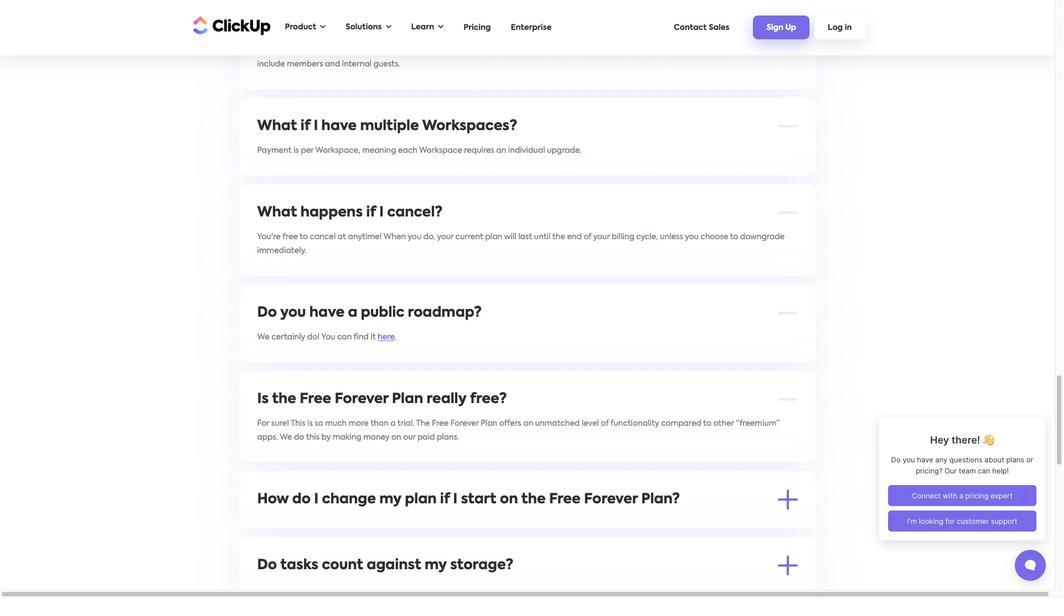 Task type: describe. For each thing, give the bounding box(es) containing it.
0 vertical spatial paid
[[451, 19, 484, 33]]

"freemium"
[[736, 419, 780, 427]]

what for what happens if i cancel?
[[257, 206, 297, 220]]

team's
[[474, 586, 500, 593]]

details.
[[647, 520, 674, 527]]

do,
[[423, 233, 435, 241]]

do for do tasks count against my storage?
[[257, 558, 277, 572]]

individual
[[508, 146, 545, 154]]

0 horizontal spatial forever
[[335, 392, 389, 406]]

than
[[371, 419, 389, 427]]

compared
[[661, 419, 702, 427]]

paid inside for sure! this is so much more than a trial. the free forever plan offers an unmatched level of functionality compared to other "freemium" apps. we do this by making money on our paid plans.
[[418, 433, 435, 441]]

you left do,
[[408, 233, 421, 241]]

at for billed
[[376, 46, 385, 54]]

a right built
[[402, 520, 407, 527]]

workspace
[[419, 146, 462, 154]]

0 vertical spatial plan
[[392, 392, 423, 406]]

this
[[291, 419, 305, 427]]

you've
[[280, 520, 304, 527]]

only
[[369, 586, 385, 593]]

this
[[306, 433, 320, 441]]

do inside for sure! this is so much more than a trial. the free forever plan offers an unmatched level of functionality compared to other "freemium" apps. we do this by making money on our paid plans.
[[294, 433, 304, 441]]

you're
[[257, 233, 281, 241]]

roadmap?
[[408, 306, 482, 320]]

last
[[518, 233, 532, 241]]

a inside for sure! this is so much more than a trial. the free forever plan offers an unmatched level of functionality compared to other "freemium" apps. we do this by making money on our paid plans.
[[390, 419, 396, 427]]

here
[[378, 333, 395, 341]]

0 horizontal spatial of
[[528, 520, 536, 527]]

start
[[461, 493, 497, 506]]

when
[[384, 233, 406, 241]]

of inside for sure! this is so much more than a trial. the free forever plan offers an unmatched level of functionality compared to other "freemium" apps. we do this by making money on our paid plans.
[[601, 419, 609, 427]]

0 vertical spatial free
[[300, 392, 331, 406]]

you up 'certainly'
[[280, 306, 306, 320]]

things
[[386, 586, 410, 593]]

plan?
[[641, 493, 680, 506]]

it
[[371, 333, 376, 341]]

other
[[713, 419, 734, 427]]

how do i change my plan if i start on the free forever plan?
[[257, 493, 680, 506]]

so
[[315, 419, 323, 427]]

on for based
[[477, 46, 486, 54]]

what for what if i have multiple workspaces?
[[257, 119, 297, 133]]

log
[[828, 24, 843, 32]]

to inside for sure! this is so much more than a trial. the free forever plan offers an unmatched level of functionality compared to other "freemium" apps. we do this by making money on our paid plans.
[[703, 419, 712, 427]]

solutions button
[[340, 16, 397, 39]]

billed
[[327, 19, 366, 33]]

price
[[430, 46, 449, 54]]

1 horizontal spatial if
[[366, 206, 376, 220]]

we inside for sure! this is so much more than a trial. the free forever plan offers an unmatched level of functionality compared to other "freemium" apps. we do this by making money on our paid plans.
[[280, 433, 292, 441]]

happens
[[301, 206, 363, 220]]

much
[[325, 419, 347, 427]]

when
[[369, 19, 409, 33]]

sales
[[709, 24, 729, 31]]

functionality
[[611, 419, 659, 427]]

against
[[367, 558, 421, 572]]

care
[[509, 520, 526, 527]]

1 horizontal spatial users
[[634, 46, 653, 54]]

plan inside for sure! this is so much more than a trial. the free forever plan offers an unmatched level of functionality compared to other "freemium" apps. we do this by making money on our paid plans.
[[481, 419, 497, 427]]

your right do,
[[437, 233, 454, 241]]

of inside you're free to cancel at anytime! when you do, your current plan will last until the end of your billing cycle, unless you choose to downgrade immediately.
[[584, 233, 591, 241]]

once you've created a team, we built a handy billing area to take care of all plan, cycle, and payment details.
[[257, 520, 674, 527]]

how for how do i change my plan if i start on the free forever plan?
[[257, 493, 289, 506]]

forever for than
[[450, 419, 479, 427]]

the right is
[[272, 392, 296, 406]]

i up when
[[379, 206, 384, 220]]

clickup automatically bills you at a prorated price based on the time left in your cycle for any paid users added to your workspace. paid users include members and internal guests.
[[257, 46, 795, 68]]

apps.
[[257, 433, 278, 441]]

workspace.
[[711, 46, 755, 54]]

will
[[504, 233, 516, 241]]

0 vertical spatial in
[[845, 24, 852, 32]]

members
[[287, 60, 323, 68]]

team,
[[346, 520, 368, 527]]

downgrade
[[740, 233, 785, 241]]

by
[[321, 433, 331, 441]]

upgrade.
[[547, 146, 582, 154]]

are
[[339, 586, 352, 593]]

based
[[451, 46, 475, 54]]

cancel
[[310, 233, 336, 241]]

affect
[[430, 586, 454, 593]]

storage.
[[501, 586, 533, 593]]

cycle
[[564, 46, 584, 54]]

free for much
[[432, 419, 449, 427]]

file
[[272, 586, 285, 593]]

my for storage?
[[425, 558, 447, 572]]

unless
[[660, 233, 683, 241]]

.
[[395, 333, 397, 341]]

enterprise link
[[505, 18, 557, 37]]

your right end
[[593, 233, 610, 241]]

once
[[257, 520, 278, 527]]

paid inside clickup automatically bills you at a prorated price based on the time left in your cycle for any paid users added to your workspace. paid users include members and internal guests.
[[615, 46, 632, 54]]

requires
[[464, 146, 494, 154]]

product
[[285, 23, 316, 31]]

time
[[503, 46, 520, 54]]

0 horizontal spatial plan
[[405, 493, 437, 506]]

what happens if i cancel?
[[257, 206, 443, 220]]

change
[[322, 493, 376, 506]]

we
[[370, 520, 381, 527]]

a up clickup automatically bills you at a prorated price based on the time left in your cycle for any paid users added to your workspace. paid users include members and internal guests.
[[547, 19, 556, 33]]

my for plan
[[379, 493, 401, 506]]

contact sales button
[[668, 18, 735, 37]]

at for i
[[338, 233, 346, 241]]

1 vertical spatial have
[[309, 306, 345, 320]]

is the free forever plan really free?
[[257, 392, 507, 406]]

on for start
[[500, 493, 518, 506]]

is inside for sure! this is so much more than a trial. the free forever plan offers an unmatched level of functionality compared to other "freemium" apps. we do this by making money on our paid plans.
[[307, 419, 313, 427]]

sign up
[[767, 24, 796, 32]]

0 horizontal spatial an
[[496, 146, 506, 154]]

built
[[383, 520, 400, 527]]

an inside for sure! this is so much more than a trial. the free forever plan offers an unmatched level of functionality compared to other "freemium" apps. we do this by making money on our paid plans.
[[523, 419, 533, 427]]

i right am
[[319, 19, 324, 33]]

tasks
[[280, 558, 318, 572]]

0 vertical spatial if
[[301, 119, 310, 133]]

how for how am i billed when i add paid users to a workspace?
[[257, 19, 289, 33]]

bills
[[344, 46, 359, 54]]

meaning
[[362, 146, 396, 154]]

attachments
[[287, 586, 337, 593]]

i up "workspace,"
[[314, 119, 318, 133]]



Task type: locate. For each thing, give the bounding box(es) containing it.
2 horizontal spatial users
[[776, 46, 795, 54]]

offers
[[499, 419, 521, 427]]

2 vertical spatial if
[[440, 493, 450, 506]]

cycle, inside you're free to cancel at anytime! when you do, your current plan will last until the end of your billing cycle, unless you choose to downgrade immediately.
[[636, 233, 658, 241]]

log in link
[[815, 16, 865, 39]]

a left trial.
[[390, 419, 396, 427]]

payment
[[610, 520, 645, 527]]

plan,
[[548, 520, 567, 527]]

to
[[528, 19, 543, 33], [682, 46, 691, 54], [300, 233, 308, 241], [730, 233, 738, 241], [703, 419, 712, 427], [479, 520, 488, 527]]

and inside clickup automatically bills you at a prorated price based on the time left in your cycle for any paid users added to your workspace. paid users include members and internal guests.
[[325, 60, 340, 68]]

do
[[257, 306, 277, 320], [257, 558, 277, 572]]

to left take on the left bottom of the page
[[479, 520, 488, 527]]

for
[[586, 46, 597, 54]]

0 vertical spatial do
[[257, 306, 277, 320]]

to right choose
[[730, 233, 738, 241]]

if
[[301, 119, 310, 133], [366, 206, 376, 220], [440, 493, 450, 506]]

here link
[[378, 333, 395, 341]]

plan up handy
[[405, 493, 437, 506]]

workspace?
[[559, 19, 647, 33]]

i up created
[[314, 493, 319, 506]]

billing left area
[[435, 520, 458, 527]]

the
[[416, 419, 430, 427]]

1 vertical spatial cycle,
[[569, 520, 591, 527]]

contact
[[674, 24, 707, 31]]

on inside for sure! this is so much more than a trial. the free forever plan offers an unmatched level of functionality compared to other "freemium" apps. we do this by making money on our paid plans.
[[391, 433, 401, 441]]

anytime!
[[348, 233, 382, 241]]

what up "you're"
[[257, 206, 297, 220]]

1 horizontal spatial my
[[425, 558, 447, 572]]

current
[[456, 233, 483, 241]]

1 horizontal spatial an
[[523, 419, 533, 427]]

1 vertical spatial plan
[[481, 419, 497, 427]]

can
[[337, 333, 352, 341]]

1 vertical spatial in
[[537, 46, 544, 54]]

0 vertical spatial what
[[257, 119, 297, 133]]

you
[[321, 333, 335, 341]]

1 horizontal spatial cycle,
[[636, 233, 658, 241]]

1 what from the top
[[257, 119, 297, 133]]

1 how from the top
[[257, 19, 289, 33]]

do!
[[307, 333, 320, 341]]

1 vertical spatial an
[[523, 419, 533, 427]]

1 horizontal spatial forever
[[450, 419, 479, 427]]

1 vertical spatial of
[[601, 419, 609, 427]]

really
[[427, 392, 467, 406]]

0 horizontal spatial on
[[391, 433, 401, 441]]

0 horizontal spatial and
[[325, 60, 340, 68]]

2 what from the top
[[257, 206, 297, 220]]

all
[[537, 520, 546, 527]]

billing left unless
[[612, 233, 634, 241]]

0 vertical spatial do
[[294, 433, 304, 441]]

0 horizontal spatial paid
[[418, 433, 435, 441]]

free?
[[470, 392, 507, 406]]

and left payment on the bottom right of the page
[[593, 520, 608, 527]]

1 horizontal spatial is
[[307, 419, 313, 427]]

do you have a public roadmap?
[[257, 306, 482, 320]]

1 vertical spatial my
[[425, 558, 447, 572]]

paid right any
[[615, 46, 632, 54]]

that
[[412, 586, 428, 593]]

of left all
[[528, 520, 536, 527]]

do up no!
[[257, 558, 277, 572]]

1 vertical spatial do
[[292, 493, 311, 506]]

take
[[489, 520, 507, 527]]

1 horizontal spatial on
[[477, 46, 486, 54]]

in right log
[[845, 24, 852, 32]]

payment
[[257, 146, 292, 154]]

we left 'certainly'
[[257, 333, 270, 341]]

1 vertical spatial we
[[280, 433, 292, 441]]

how up the once
[[257, 493, 289, 506]]

1 horizontal spatial billing
[[612, 233, 634, 241]]

the right the are
[[354, 586, 367, 593]]

2 vertical spatial free
[[549, 493, 581, 506]]

0 horizontal spatial my
[[379, 493, 401, 506]]

at
[[376, 46, 385, 54], [338, 233, 346, 241]]

1 horizontal spatial we
[[280, 433, 292, 441]]

2 do from the top
[[257, 558, 277, 572]]

2 horizontal spatial of
[[601, 419, 609, 427]]

0 vertical spatial plan
[[485, 233, 502, 241]]

for
[[257, 419, 269, 427]]

2 horizontal spatial free
[[549, 493, 581, 506]]

your right 'affect'
[[456, 586, 472, 593]]

users
[[487, 19, 524, 33], [634, 46, 653, 54], [776, 46, 795, 54]]

on inside clickup automatically bills you at a prorated price based on the time left in your cycle for any paid users added to your workspace. paid users include members and internal guests.
[[477, 46, 486, 54]]

at inside you're free to cancel at anytime! when you do, your current plan will last until the end of your billing cycle, unless you choose to downgrade immediately.
[[338, 233, 346, 241]]

free for plan
[[549, 493, 581, 506]]

until
[[534, 233, 551, 241]]

cancel?
[[387, 206, 443, 220]]

0 vertical spatial at
[[376, 46, 385, 54]]

to up left
[[528, 19, 543, 33]]

is left per
[[294, 146, 299, 154]]

1 vertical spatial on
[[391, 433, 401, 441]]

1 horizontal spatial of
[[584, 233, 591, 241]]

1 vertical spatial paid
[[615, 46, 632, 54]]

forever
[[335, 392, 389, 406], [450, 419, 479, 427], [584, 493, 638, 506]]

is
[[257, 392, 269, 406]]

do up you've
[[292, 493, 311, 506]]

an
[[496, 146, 506, 154], [523, 419, 533, 427]]

0 vertical spatial we
[[257, 333, 270, 341]]

0 vertical spatial forever
[[335, 392, 389, 406]]

public
[[361, 306, 404, 320]]

billing inside you're free to cancel at anytime! when you do, your current plan will last until the end of your billing cycle, unless you choose to downgrade immediately.
[[612, 233, 634, 241]]

to left other
[[703, 419, 712, 427]]

sure!
[[271, 419, 289, 427]]

1 horizontal spatial at
[[376, 46, 385, 54]]

the inside clickup automatically bills you at a prorated price based on the time left in your cycle for any paid users added to your workspace. paid users include members and internal guests.
[[488, 46, 501, 54]]

free up plan,
[[549, 493, 581, 506]]

0 horizontal spatial billing
[[435, 520, 458, 527]]

you're free to cancel at anytime! when you do, your current plan will last until the end of your billing cycle, unless you choose to downgrade immediately.
[[257, 233, 785, 254]]

free
[[283, 233, 298, 241]]

more
[[349, 419, 369, 427]]

solutions
[[346, 23, 382, 31]]

we down sure!
[[280, 433, 292, 441]]

to inside clickup automatically bills you at a prorated price based on the time left in your cycle for any paid users added to your workspace. paid users include members and internal guests.
[[682, 46, 691, 54]]

2 vertical spatial on
[[500, 493, 518, 506]]

forever up payment on the bottom right of the page
[[584, 493, 638, 506]]

0 horizontal spatial if
[[301, 119, 310, 133]]

1 horizontal spatial in
[[845, 24, 852, 32]]

the inside you're free to cancel at anytime! when you do, your current plan will last until the end of your billing cycle, unless you choose to downgrade immediately.
[[552, 233, 565, 241]]

1 vertical spatial how
[[257, 493, 289, 506]]

if up anytime!
[[366, 206, 376, 220]]

do tasks count against my storage?
[[257, 558, 514, 572]]

1 horizontal spatial free
[[432, 419, 449, 427]]

0 vertical spatial have
[[322, 119, 357, 133]]

1 horizontal spatial and
[[593, 520, 608, 527]]

end
[[567, 233, 582, 241]]

2 horizontal spatial if
[[440, 493, 450, 506]]

how am i billed when i add paid users to a workspace?
[[257, 19, 647, 33]]

my up built
[[379, 493, 401, 506]]

1 do from the top
[[257, 306, 277, 320]]

0 horizontal spatial at
[[338, 233, 346, 241]]

level
[[582, 419, 599, 427]]

on left our
[[391, 433, 401, 441]]

0 horizontal spatial free
[[300, 392, 331, 406]]

to right free on the left top of page
[[300, 233, 308, 241]]

forever up plans.
[[450, 419, 479, 427]]

is
[[294, 146, 299, 154], [307, 419, 313, 427]]

what up payment
[[257, 119, 297, 133]]

you inside clickup automatically bills you at a prorated price based on the time left in your cycle for any paid users added to your workspace. paid users include members and internal guests.
[[360, 46, 374, 54]]

your down contact sales on the right top of page
[[692, 46, 709, 54]]

no! file attachments are the only things that affect your team's storage.
[[257, 586, 533, 593]]

plans.
[[437, 433, 459, 441]]

the left end
[[552, 233, 565, 241]]

a up 'can'
[[348, 306, 357, 320]]

making
[[333, 433, 361, 441]]

for sure! this is so much more than a trial. the free forever plan offers an unmatched level of functionality compared to other "freemium" apps. we do this by making money on our paid plans.
[[257, 419, 780, 441]]

an right requires
[[496, 146, 506, 154]]

forever inside for sure! this is so much more than a trial. the free forever plan offers an unmatched level of functionality compared to other "freemium" apps. we do this by making money on our paid plans.
[[450, 419, 479, 427]]

you right "bills"
[[360, 46, 374, 54]]

contact sales
[[674, 24, 729, 31]]

cycle, right plan,
[[569, 520, 591, 527]]

0 horizontal spatial plan
[[392, 392, 423, 406]]

billing
[[612, 233, 634, 241], [435, 520, 458, 527]]

in right left
[[537, 46, 544, 54]]

2 horizontal spatial on
[[500, 493, 518, 506]]

0 vertical spatial my
[[379, 493, 401, 506]]

plan inside you're free to cancel at anytime! when you do, your current plan will last until the end of your billing cycle, unless you choose to downgrade immediately.
[[485, 233, 502, 241]]

do up 'certainly'
[[257, 306, 277, 320]]

certainly
[[271, 333, 305, 341]]

i left start
[[453, 493, 458, 506]]

have up we certainly do! you can find it here . at the bottom left
[[309, 306, 345, 320]]

2 vertical spatial forever
[[584, 493, 638, 506]]

plan
[[392, 392, 423, 406], [481, 419, 497, 427]]

0 vertical spatial cycle,
[[636, 233, 658, 241]]

1 horizontal spatial plan
[[481, 419, 497, 427]]

sign up button
[[753, 16, 810, 39]]

0 horizontal spatial we
[[257, 333, 270, 341]]

how
[[257, 19, 289, 33], [257, 493, 289, 506]]

clickup image
[[190, 15, 271, 36]]

learn
[[411, 23, 434, 31]]

a up guests.
[[386, 46, 392, 54]]

users right paid at the right of the page
[[776, 46, 795, 54]]

1 vertical spatial is
[[307, 419, 313, 427]]

paid
[[757, 46, 774, 54]]

free up so
[[300, 392, 331, 406]]

plan left offers
[[481, 419, 497, 427]]

forever up more
[[335, 392, 389, 406]]

1 vertical spatial if
[[366, 206, 376, 220]]

a left team,
[[339, 520, 344, 527]]

the up all
[[521, 493, 546, 506]]

plan up trial.
[[392, 392, 423, 406]]

we certainly do! you can find it here .
[[257, 333, 397, 341]]

0 vertical spatial of
[[584, 233, 591, 241]]

if up once you've created a team, we built a handy billing area to take care of all plan, cycle, and payment details. on the bottom of page
[[440, 493, 450, 506]]

you right unless
[[685, 233, 699, 241]]

log in
[[828, 24, 852, 32]]

1 vertical spatial plan
[[405, 493, 437, 506]]

in inside clickup automatically bills you at a prorated price based on the time left in your cycle for any paid users added to your workspace. paid users include members and internal guests.
[[537, 46, 544, 54]]

0 vertical spatial how
[[257, 19, 289, 33]]

have
[[322, 119, 357, 133], [309, 306, 345, 320]]

internal
[[342, 60, 372, 68]]

1 vertical spatial free
[[432, 419, 449, 427]]

each
[[398, 146, 417, 154]]

your left cycle
[[546, 46, 562, 54]]

at right 'cancel'
[[338, 233, 346, 241]]

learn button
[[406, 16, 449, 39]]

i left add
[[412, 19, 416, 33]]

0 vertical spatial on
[[477, 46, 486, 54]]

1 horizontal spatial plan
[[485, 233, 502, 241]]

area
[[460, 520, 478, 527]]

choose
[[701, 233, 728, 241]]

pricing link
[[458, 18, 496, 37]]

to right added on the right
[[682, 46, 691, 54]]

2 vertical spatial of
[[528, 520, 536, 527]]

do left the this
[[294, 433, 304, 441]]

the left time on the left top of the page
[[488, 46, 501, 54]]

have up "workspace,"
[[322, 119, 357, 133]]

cycle, left unless
[[636, 233, 658, 241]]

enterprise
[[511, 24, 552, 31]]

free inside for sure! this is so much more than a trial. the free forever plan offers an unmatched level of functionality compared to other "freemium" apps. we do this by making money on our paid plans.
[[432, 419, 449, 427]]

on up care
[[500, 493, 518, 506]]

0 horizontal spatial users
[[487, 19, 524, 33]]

at up guests.
[[376, 46, 385, 54]]

we
[[257, 333, 270, 341], [280, 433, 292, 441]]

forever for i
[[584, 493, 638, 506]]

and down automatically
[[325, 60, 340, 68]]

add
[[420, 19, 448, 33]]

cycle,
[[636, 233, 658, 241], [569, 520, 591, 527]]

2 vertical spatial paid
[[418, 433, 435, 441]]

my up 'affect'
[[425, 558, 447, 572]]

how up clickup
[[257, 19, 289, 33]]

1 vertical spatial billing
[[435, 520, 458, 527]]

0 vertical spatial is
[[294, 146, 299, 154]]

an right offers
[[523, 419, 533, 427]]

free up plans.
[[432, 419, 449, 427]]

paid down the
[[418, 433, 435, 441]]

is left so
[[307, 419, 313, 427]]

of right level
[[601, 419, 609, 427]]

up
[[785, 24, 796, 32]]

plan left will
[[485, 233, 502, 241]]

2 horizontal spatial paid
[[615, 46, 632, 54]]

product button
[[279, 16, 331, 39]]

0 vertical spatial billing
[[612, 233, 634, 241]]

find
[[354, 333, 369, 341]]

multiple
[[360, 119, 419, 133]]

users up time on the left top of the page
[[487, 19, 524, 33]]

do for do you have a public roadmap?
[[257, 306, 277, 320]]

of right end
[[584, 233, 591, 241]]

per
[[301, 146, 314, 154]]

0 vertical spatial and
[[325, 60, 340, 68]]

0 horizontal spatial in
[[537, 46, 544, 54]]

users left added on the right
[[634, 46, 653, 54]]

a inside clickup automatically bills you at a prorated price based on the time left in your cycle for any paid users added to your workspace. paid users include members and internal guests.
[[386, 46, 392, 54]]

0 vertical spatial an
[[496, 146, 506, 154]]

unmatched
[[535, 419, 580, 427]]

1 vertical spatial and
[[593, 520, 608, 527]]

0 horizontal spatial cycle,
[[569, 520, 591, 527]]

what if i have multiple workspaces?
[[257, 119, 517, 133]]

guests.
[[373, 60, 400, 68]]

paid up based
[[451, 19, 484, 33]]

1 horizontal spatial paid
[[451, 19, 484, 33]]

if up per
[[301, 119, 310, 133]]

2 how from the top
[[257, 493, 289, 506]]

at inside clickup automatically bills you at a prorated price based on the time left in your cycle for any paid users added to your workspace. paid users include members and internal guests.
[[376, 46, 385, 54]]

1 vertical spatial what
[[257, 206, 297, 220]]

on right based
[[477, 46, 486, 54]]

1 vertical spatial do
[[257, 558, 277, 572]]

0 horizontal spatial is
[[294, 146, 299, 154]]

sign
[[767, 24, 784, 32]]

1 vertical spatial at
[[338, 233, 346, 241]]

2 horizontal spatial forever
[[584, 493, 638, 506]]

1 vertical spatial forever
[[450, 419, 479, 427]]



Task type: vqa. For each thing, say whether or not it's contained in the screenshot.
Learn
yes



